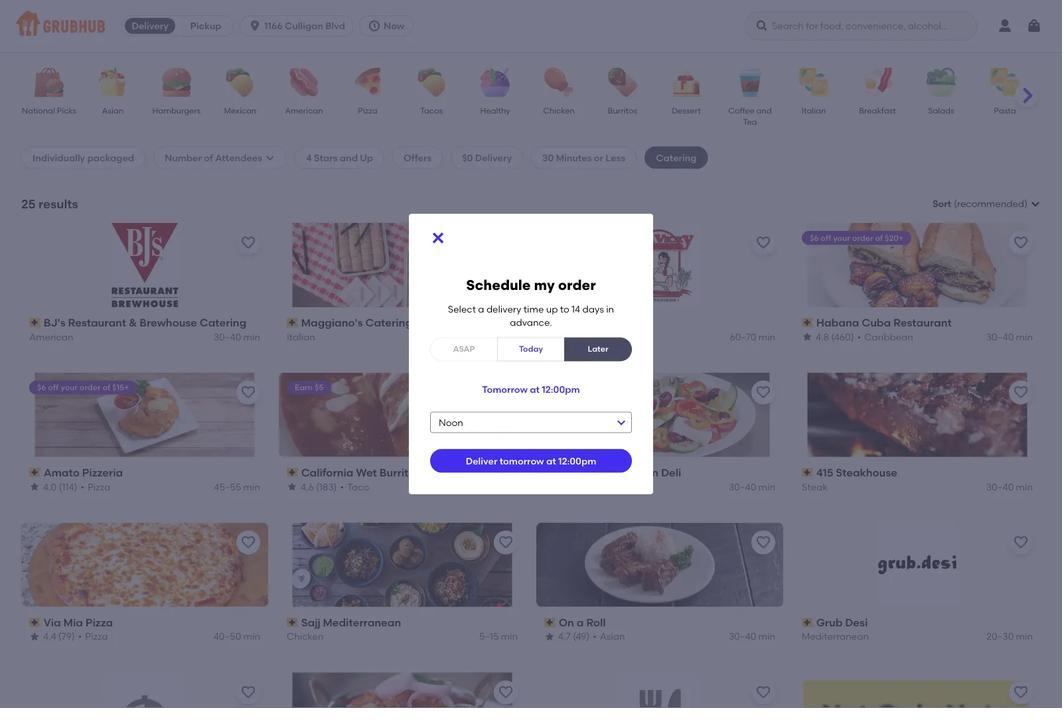 Task type: locate. For each thing, give the bounding box(es) containing it.
number of attendees
[[165, 152, 262, 163]]

subscription pass image inside amato pizzeria link
[[29, 468, 41, 477]]

30 minutes or less
[[543, 152, 626, 163]]

min for amato pizzeria
[[243, 481, 260, 493]]

2 horizontal spatial mediterranean
[[802, 631, 869, 643]]

1 horizontal spatial and
[[757, 106, 772, 115]]

subscription pass image left sajj
[[287, 618, 299, 627]]

0 horizontal spatial american
[[29, 331, 73, 343]]

0 horizontal spatial mediterranean
[[323, 616, 401, 629]]

subscription pass image inside 415 steakhouse link
[[802, 468, 814, 477]]

mexican down casa at the top right of the page
[[545, 331, 582, 343]]

tomorrow
[[482, 384, 528, 395]]

salads
[[929, 106, 955, 115]]

catering down dessert
[[656, 152, 697, 163]]

a right select
[[478, 304, 484, 315]]

min for via mia pizza
[[243, 631, 260, 643]]

off for habana
[[821, 233, 832, 243]]

pizza down via mia pizza
[[85, 631, 108, 643]]

svg image right attendees
[[265, 152, 276, 163]]

salads image
[[918, 68, 965, 97]]

1 vertical spatial your
[[61, 383, 78, 393]]

1 horizontal spatial chicken
[[543, 106, 575, 115]]

svg image inside 1166 culligan blvd button
[[248, 19, 262, 33]]

delivery left pickup
[[132, 20, 169, 32]]

$6 off your order of $20+
[[810, 233, 904, 243]]

0 horizontal spatial delivery
[[132, 20, 169, 32]]

chicken
[[543, 106, 575, 115], [287, 631, 324, 643]]

asap button
[[430, 338, 498, 362]]

1 horizontal spatial $6
[[810, 233, 819, 243]]

subscription pass image
[[29, 318, 41, 327], [287, 318, 299, 327], [29, 618, 41, 627], [287, 618, 299, 627], [802, 618, 814, 627]]

subscription pass image left california
[[287, 468, 299, 477]]

0 vertical spatial 12:00pm
[[542, 384, 580, 395]]

1 vertical spatial $6
[[37, 383, 46, 393]]

(114)
[[59, 481, 77, 493]]

0 vertical spatial mediterranean
[[581, 466, 659, 479]]

0 vertical spatial asian
[[102, 106, 124, 115]]

1 horizontal spatial asian
[[600, 631, 625, 643]]

0 horizontal spatial asian
[[102, 106, 124, 115]]

1 vertical spatial • pizza
[[78, 631, 108, 643]]

svg image up pasta image
[[1027, 18, 1043, 34]]

subscription pass image left on
[[545, 618, 556, 627]]

subscription pass image inside bj's restaurant & brewhouse catering link
[[29, 318, 41, 327]]

via mia pizza
[[44, 616, 113, 629]]

order left $15+ on the bottom left of the page
[[80, 383, 101, 393]]

1 vertical spatial deli
[[545, 481, 561, 493]]

• pizza down pizzeria
[[81, 481, 110, 493]]

order for pizzeria
[[80, 383, 101, 393]]

1 horizontal spatial american
[[285, 106, 323, 115]]

0 horizontal spatial $6
[[37, 383, 46, 393]]

keilabasa logo image
[[618, 673, 702, 709]]

your left $15+ on the bottom left of the page
[[61, 383, 78, 393]]

national picks
[[22, 106, 77, 115]]

0 horizontal spatial restaurant
[[68, 316, 126, 329]]

asian
[[102, 106, 124, 115], [600, 631, 625, 643]]

of
[[204, 152, 213, 163], [876, 233, 883, 243], [103, 383, 110, 393]]

save this restaurant image for bj's restaurant & brewhouse catering logo
[[240, 235, 256, 251]]

$0
[[462, 152, 473, 163]]

coffee
[[729, 106, 755, 115]]

12:00pm right tomorrow on the bottom of page
[[558, 455, 597, 467]]

1 horizontal spatial a
[[577, 616, 584, 629]]

save this restaurant image
[[1013, 235, 1029, 251], [240, 385, 256, 401], [756, 385, 772, 401], [1013, 385, 1029, 401], [240, 535, 256, 551], [498, 535, 514, 551], [756, 535, 772, 551], [1013, 535, 1029, 551], [240, 685, 256, 701]]

0 vertical spatial order
[[852, 233, 874, 243]]

subscription pass image inside casa vicky link
[[545, 318, 556, 327]]

and inside coffee and tea
[[757, 106, 772, 115]]

your for habana
[[834, 233, 851, 243]]

1 horizontal spatial mediterranean
[[581, 466, 659, 479]]

mediterranean down grub
[[802, 631, 869, 643]]

subscription pass image inside maggiano's catering link
[[287, 318, 299, 327]]

1 vertical spatial a
[[577, 616, 584, 629]]

0 horizontal spatial mexican
[[224, 106, 257, 115]]

1 horizontal spatial deli
[[661, 466, 682, 479]]

• pizza
[[81, 481, 110, 493], [78, 631, 108, 643]]

mediterranean inside 365 mediterranean deli link
[[581, 466, 659, 479]]

mediterranean right sajj
[[323, 616, 401, 629]]

0 horizontal spatial order
[[80, 383, 101, 393]]

0 vertical spatial italian
[[802, 106, 826, 115]]

0 vertical spatial off
[[821, 233, 832, 243]]

a for roll
[[577, 616, 584, 629]]

0 vertical spatial mexican
[[224, 106, 257, 115]]

1 vertical spatial mediterranean
[[323, 616, 401, 629]]

grub
[[817, 616, 843, 629]]

subscription pass image left 365
[[545, 468, 556, 477]]

4
[[306, 152, 312, 163]]

2 horizontal spatial of
[[876, 233, 883, 243]]

svg image
[[1027, 18, 1043, 34], [248, 19, 262, 33], [756, 19, 769, 33], [265, 152, 276, 163]]

4.4 (79)
[[43, 631, 75, 643]]

of for habana cuba restaurant
[[876, 233, 883, 243]]

0 vertical spatial svg image
[[368, 19, 381, 33]]

1 horizontal spatial catering
[[366, 316, 412, 329]]

now
[[384, 20, 405, 32]]

subscription pass image left via
[[29, 618, 41, 627]]

30–40 min for 365 mediterranean deli
[[729, 481, 776, 493]]

via mia pizza link
[[29, 615, 260, 630]]

pickup button
[[178, 15, 234, 37]]

0 vertical spatial of
[[204, 152, 213, 163]]

pizza right the mia at the bottom left of the page
[[86, 616, 113, 629]]

subscription pass image for bj's restaurant & brewhouse catering
[[29, 318, 41, 327]]

subscription pass image left amato
[[29, 468, 41, 477]]

time
[[524, 304, 544, 315]]

save this restaurant image
[[240, 235, 256, 251], [756, 235, 772, 251], [498, 385, 514, 401], [498, 685, 514, 701], [756, 685, 772, 701], [1013, 685, 1029, 701]]

results
[[39, 197, 78, 211]]

star icon image
[[802, 332, 813, 342], [29, 482, 40, 492], [287, 482, 297, 492], [29, 632, 40, 642], [545, 632, 555, 642]]

italian
[[802, 106, 826, 115], [287, 331, 315, 343]]

0 vertical spatial • pizza
[[81, 481, 110, 493]]

12:00pm inside "button"
[[558, 455, 597, 467]]

star icon image for amato
[[29, 482, 40, 492]]

• right '(183)'
[[340, 481, 344, 493]]

12:00pm down today button
[[542, 384, 580, 395]]

restaurant up caribbean
[[894, 316, 952, 329]]

30–40 min
[[214, 331, 260, 343], [987, 331, 1033, 343], [471, 481, 518, 493], [729, 481, 776, 493], [987, 481, 1033, 493], [729, 631, 776, 643]]

and left up
[[340, 152, 358, 163]]

(460)
[[832, 331, 854, 343]]

2 vertical spatial of
[[103, 383, 110, 393]]

deli
[[661, 466, 682, 479], [545, 481, 561, 493]]

• right (460)
[[858, 331, 861, 343]]

star icon image left the 4.0
[[29, 482, 40, 492]]

order
[[852, 233, 874, 243], [558, 277, 596, 294], [80, 383, 101, 393]]

20–30 min
[[987, 631, 1033, 643]]

2 vertical spatial mediterranean
[[802, 631, 869, 643]]

now button
[[359, 15, 419, 37]]

1 horizontal spatial order
[[558, 277, 596, 294]]

45–55
[[214, 481, 241, 493]]

subscription pass image for sajj mediterranean
[[287, 618, 299, 627]]

at left 365
[[546, 455, 556, 467]]

burrito
[[380, 466, 415, 479]]

mediterranean right 365
[[581, 466, 659, 479]]

2 horizontal spatial order
[[852, 233, 874, 243]]

0 vertical spatial delivery
[[132, 20, 169, 32]]

save this restaurant image for 415 steakhouse
[[1013, 385, 1029, 401]]

at right tomorrow
[[530, 384, 540, 395]]

min for 365 mediterranean deli
[[759, 481, 776, 493]]

your
[[834, 233, 851, 243], [61, 383, 78, 393]]

subscription pass image inside habana cuba restaurant link
[[802, 318, 814, 327]]

grub desi
[[817, 616, 868, 629]]

1 horizontal spatial restaurant
[[894, 316, 952, 329]]

1 horizontal spatial your
[[834, 233, 851, 243]]

• pizza for mia
[[78, 631, 108, 643]]

offers
[[404, 152, 432, 163]]

0 vertical spatial american
[[285, 106, 323, 115]]

steak
[[802, 481, 828, 493]]

star icon image left 4.6
[[287, 482, 297, 492]]

0 vertical spatial chicken
[[543, 106, 575, 115]]

svg image
[[368, 19, 381, 33], [430, 230, 446, 246]]

1 vertical spatial order
[[558, 277, 596, 294]]

30
[[543, 152, 554, 163]]

subscription pass image for on a roll
[[545, 618, 556, 627]]

star icon image for on
[[545, 632, 555, 642]]

0 horizontal spatial italian
[[287, 331, 315, 343]]

0 horizontal spatial off
[[48, 383, 59, 393]]

0 vertical spatial a
[[478, 304, 484, 315]]

save this restaurant image for via mia pizza
[[240, 535, 256, 551]]

california
[[301, 466, 354, 479]]

1 vertical spatial of
[[876, 233, 883, 243]]

subscription pass image inside "california wet burrito" link
[[287, 468, 299, 477]]

min for grub desi
[[1016, 631, 1033, 643]]

individually packaged
[[33, 152, 134, 163]]

italian down italian image
[[802, 106, 826, 115]]

catering right brewhouse
[[200, 316, 246, 329]]

of for amato pizzeria
[[103, 383, 110, 393]]

subscription pass image inside via mia pizza link
[[29, 618, 41, 627]]

your left $20+ on the top of the page
[[834, 233, 851, 243]]

0 vertical spatial at
[[530, 384, 540, 395]]

0 horizontal spatial your
[[61, 383, 78, 393]]

pickup
[[190, 20, 222, 32]]

1 horizontal spatial off
[[821, 233, 832, 243]]

4.8
[[816, 331, 829, 343]]

mexican image
[[217, 68, 264, 97]]

subscription pass image up steak
[[802, 468, 814, 477]]

subscription pass image for 415 steakhouse
[[802, 468, 814, 477]]

subscription pass image for grub desi
[[802, 618, 814, 627]]

1 restaurant from the left
[[68, 316, 126, 329]]

• pizza down via mia pizza
[[78, 631, 108, 643]]

mediterranean
[[581, 466, 659, 479], [323, 616, 401, 629], [802, 631, 869, 643]]

1 horizontal spatial at
[[546, 455, 556, 467]]

0 horizontal spatial and
[[340, 152, 358, 163]]

mexican down mexican image at the left
[[224, 106, 257, 115]]

1 vertical spatial off
[[48, 383, 59, 393]]

save this restaurant image for grub desi
[[1013, 535, 1029, 551]]

min for bj's restaurant & brewhouse catering
[[243, 331, 260, 343]]

italian image
[[791, 68, 837, 97]]

1 vertical spatial american
[[29, 331, 73, 343]]

•
[[858, 331, 861, 343], [81, 481, 84, 493], [340, 481, 344, 493], [78, 631, 82, 643], [593, 631, 597, 643]]

0 horizontal spatial at
[[530, 384, 540, 395]]

subscription pass image inside the "grub desi" link
[[802, 618, 814, 627]]

30–40 for california wet burrito
[[471, 481, 499, 493]]

subscription pass image
[[545, 318, 556, 327], [802, 318, 814, 327], [29, 468, 41, 477], [287, 468, 299, 477], [545, 468, 556, 477], [802, 468, 814, 477], [545, 618, 556, 627]]

tomorrow at 12:00pm button
[[482, 377, 580, 401]]

0 vertical spatial deli
[[661, 466, 682, 479]]

habana cuba restaurant link
[[802, 315, 1033, 330]]

hamburgers image
[[153, 68, 200, 97]]

4.6 (183)
[[301, 481, 337, 493]]

italian down the 'maggiano's'
[[287, 331, 315, 343]]

american down american image
[[285, 106, 323, 115]]

a inside select a delivery time up to 14 days in advance.
[[478, 304, 484, 315]]

asian down asian image
[[102, 106, 124, 115]]

30–40 for bj's restaurant & brewhouse catering
[[214, 331, 241, 343]]

365 mediterranean deli link
[[545, 465, 776, 480]]

catering right the 'maggiano's'
[[366, 316, 412, 329]]

1 vertical spatial at
[[546, 455, 556, 467]]

brewhouse
[[140, 316, 197, 329]]

4.7
[[558, 631, 571, 643]]

order up 14
[[558, 277, 596, 294]]

delivery
[[487, 304, 522, 315]]

american image
[[281, 68, 327, 97]]

chicken image
[[536, 68, 582, 97]]

american down bj's
[[29, 331, 73, 343]]

or
[[594, 152, 604, 163]]

30–40 min for habana cuba restaurant
[[987, 331, 1033, 343]]

subscription pass image inside on a roll link
[[545, 618, 556, 627]]

of right number
[[204, 152, 213, 163]]

2 vertical spatial order
[[80, 383, 101, 393]]

0 horizontal spatial svg image
[[368, 19, 381, 33]]

subscription pass image inside sajj mediterranean link
[[287, 618, 299, 627]]

subscription pass image inside 365 mediterranean deli link
[[545, 468, 556, 477]]

svg image inside now button
[[368, 19, 381, 33]]

subscription pass image left grub
[[802, 618, 814, 627]]

1 vertical spatial italian
[[287, 331, 315, 343]]

• right (79)
[[78, 631, 82, 643]]

60–70 min
[[730, 331, 776, 343]]

california wet burrito
[[301, 466, 415, 479]]

0 vertical spatial your
[[834, 233, 851, 243]]

1 horizontal spatial delivery
[[475, 152, 512, 163]]

sajj mediterranean
[[301, 616, 401, 629]]

schedule
[[466, 277, 531, 294]]

star icon image left 4.4
[[29, 632, 40, 642]]

• down amato pizzeria
[[81, 481, 84, 493]]

star icon image left 4.8
[[802, 332, 813, 342]]

45–55 min
[[214, 481, 260, 493]]

subscription pass image left bj's
[[29, 318, 41, 327]]

order left $20+ on the top of the page
[[852, 233, 874, 243]]

a
[[478, 304, 484, 315], [577, 616, 584, 629]]

mediterranean inside sajj mediterranean link
[[323, 616, 401, 629]]

415 steakhouse link
[[802, 465, 1033, 480]]

0 vertical spatial and
[[757, 106, 772, 115]]

delivery
[[132, 20, 169, 32], [475, 152, 512, 163]]

1 vertical spatial 12:00pm
[[558, 455, 597, 467]]

subscription pass image down up
[[545, 318, 556, 327]]

svg image left the 1166
[[248, 19, 262, 33]]

4.4
[[43, 631, 56, 643]]

today button
[[497, 338, 565, 362]]

days
[[583, 304, 604, 315]]

chicken down sajj
[[287, 631, 324, 643]]

• pizza for pizzeria
[[81, 481, 110, 493]]

subscription pass image left the 'maggiano's'
[[287, 318, 299, 327]]

0 horizontal spatial of
[[103, 383, 110, 393]]

4.6
[[301, 481, 314, 493]]

and up tea
[[757, 106, 772, 115]]

0 horizontal spatial a
[[478, 304, 484, 315]]

subscription pass image for maggiano's catering
[[287, 318, 299, 327]]

star icon image left 4.7
[[545, 632, 555, 642]]

deliver tomorrow at 12:00pm
[[466, 455, 597, 467]]

30–40 for on a roll
[[729, 631, 757, 643]]

a right on
[[577, 616, 584, 629]]

60–70
[[730, 331, 757, 343]]

to
[[560, 304, 570, 315]]

bj's
[[44, 316, 65, 329]]

burritos image
[[600, 68, 646, 97]]

bj's restaurant & brewhouse catering link
[[29, 315, 260, 330]]

your for amato
[[61, 383, 78, 393]]

1 horizontal spatial svg image
[[430, 230, 446, 246]]

subscription pass image left habana
[[802, 318, 814, 327]]

1 vertical spatial svg image
[[430, 230, 446, 246]]

subscription pass image for amato pizzeria
[[29, 468, 41, 477]]

1 vertical spatial mexican
[[545, 331, 582, 343]]

0 vertical spatial $6
[[810, 233, 819, 243]]

on a roll
[[559, 616, 606, 629]]

svg image up coffee and tea image
[[756, 19, 769, 33]]

restaurant left &
[[68, 316, 126, 329]]

0 horizontal spatial chicken
[[287, 631, 324, 643]]

chicken down chicken image
[[543, 106, 575, 115]]

1 horizontal spatial italian
[[802, 106, 826, 115]]

save this restaurant button
[[236, 231, 260, 255], [752, 231, 776, 255], [1009, 231, 1033, 255], [236, 381, 260, 405], [494, 381, 518, 405], [752, 381, 776, 405], [1009, 381, 1033, 405], [236, 531, 260, 555], [494, 531, 518, 555], [752, 531, 776, 555], [1009, 531, 1033, 555], [236, 681, 260, 705], [494, 681, 518, 705], [752, 681, 776, 705], [1009, 681, 1033, 705]]

• right (49)
[[593, 631, 597, 643]]

2 restaurant from the left
[[894, 316, 952, 329]]

advance.
[[510, 317, 552, 328]]

asian down roll
[[600, 631, 625, 643]]

at inside button
[[530, 384, 540, 395]]

of left $15+ on the bottom left of the page
[[103, 383, 110, 393]]

delivery right $0
[[475, 152, 512, 163]]

of left $20+ on the top of the page
[[876, 233, 883, 243]]



Task type: describe. For each thing, give the bounding box(es) containing it.
grub desi link
[[802, 615, 1033, 630]]

subscription pass image for 365 mediterranean deli
[[545, 468, 556, 477]]

30–40 for habana cuba restaurant
[[987, 331, 1014, 343]]

on
[[559, 616, 574, 629]]

• for mia
[[78, 631, 82, 643]]

deliver tomorrow at 12:00pm button
[[430, 449, 632, 473]]

asap
[[453, 344, 475, 354]]

amato pizzeria link
[[29, 465, 260, 480]]

stars
[[314, 152, 338, 163]]

120–130
[[465, 331, 499, 343]]

delivery button
[[122, 15, 178, 37]]

• for a
[[593, 631, 597, 643]]

0 horizontal spatial catering
[[200, 316, 246, 329]]

&
[[129, 316, 137, 329]]

via
[[44, 616, 61, 629]]

save this restaurant image for on a roll
[[756, 535, 772, 551]]

min for california wet burrito
[[501, 481, 518, 493]]

up
[[360, 152, 373, 163]]

1 vertical spatial asian
[[600, 631, 625, 643]]

on a roll link
[[545, 615, 776, 630]]

25
[[21, 197, 36, 211]]

save this restaurant image for sajj mediterranean
[[498, 535, 514, 551]]

not only nuts logo image
[[801, 673, 1034, 709]]

hamburgers
[[152, 106, 201, 115]]

120–130 min
[[465, 331, 518, 343]]

california wet burrito link
[[287, 465, 518, 480]]

mediterranean for sajj
[[323, 616, 401, 629]]

min for on a roll
[[759, 631, 776, 643]]

later
[[588, 344, 609, 354]]

1 vertical spatial and
[[340, 152, 358, 163]]

30–40 min for bj's restaurant & brewhouse catering
[[214, 331, 260, 343]]

casa
[[559, 316, 587, 329]]

30–40 min for on a roll
[[729, 631, 776, 643]]

subscription pass image for casa vicky
[[545, 318, 556, 327]]

365
[[559, 466, 578, 479]]

attendees
[[215, 152, 262, 163]]

in
[[606, 304, 614, 315]]

national picks image
[[26, 68, 72, 97]]

1 vertical spatial chicken
[[287, 631, 324, 643]]

min for habana cuba restaurant
[[1016, 331, 1033, 343]]

healthy
[[480, 106, 510, 115]]

picks
[[57, 106, 77, 115]]

subscription pass image for california wet burrito
[[287, 468, 299, 477]]

earn $5
[[295, 383, 324, 393]]

my
[[534, 277, 555, 294]]

min for maggiano's catering
[[501, 331, 518, 343]]

tacos image
[[408, 68, 455, 97]]

national
[[22, 106, 55, 115]]

burritos
[[608, 106, 638, 115]]

5–15
[[479, 631, 499, 643]]

$15+
[[112, 383, 129, 393]]

30–40 for 365 mediterranean deli
[[729, 481, 757, 493]]

off for amato
[[48, 383, 59, 393]]

caribbean
[[865, 331, 914, 343]]

star icon image for via
[[29, 632, 40, 642]]

$6 off your order of $15+
[[37, 383, 129, 393]]

samosa & curry logo image
[[103, 673, 187, 709]]

bj's restaurant & brewhouse catering
[[44, 316, 246, 329]]

12:00pm inside button
[[542, 384, 580, 395]]

25 results
[[21, 197, 78, 211]]

415
[[817, 466, 834, 479]]

star icon image for california
[[287, 482, 297, 492]]

(49)
[[573, 631, 590, 643]]

pizza down pizzeria
[[88, 481, 110, 493]]

4.7 (49)
[[558, 631, 590, 643]]

1 horizontal spatial mexican
[[545, 331, 582, 343]]

amato pizzeria
[[44, 466, 123, 479]]

roll
[[587, 616, 606, 629]]

coffee and tea image
[[727, 68, 774, 97]]

casa vicky logo image
[[618, 223, 702, 307]]

a for delivery
[[478, 304, 484, 315]]

min for 415 steakhouse
[[1016, 481, 1033, 493]]

minutes
[[556, 152, 592, 163]]

less
[[606, 152, 626, 163]]

tacos
[[420, 106, 443, 115]]

delivery inside delivery 'button'
[[132, 20, 169, 32]]

bj's restaurant & brewhouse catering logo image
[[111, 223, 178, 307]]

4.8 (460)
[[816, 331, 854, 343]]

min for sajj mediterranean
[[501, 631, 518, 643]]

asian image
[[90, 68, 136, 97]]

main navigation navigation
[[0, 0, 1062, 52]]

pizza image
[[345, 68, 391, 97]]

pizza down pizza image
[[358, 106, 378, 115]]

5–15 min
[[479, 631, 518, 643]]

healthy image
[[472, 68, 519, 97]]

subscription pass image for habana cuba restaurant
[[802, 318, 814, 327]]

breakfast image
[[855, 68, 901, 97]]

14
[[572, 304, 580, 315]]

0 horizontal spatial deli
[[545, 481, 561, 493]]

• taco
[[340, 481, 369, 493]]

4.0
[[43, 481, 57, 493]]

(79)
[[58, 631, 75, 643]]

maggiano's
[[301, 316, 363, 329]]

$6 for habana cuba restaurant
[[810, 233, 819, 243]]

2 horizontal spatial catering
[[656, 152, 697, 163]]

today
[[519, 344, 543, 354]]

mediterranean for 365
[[581, 466, 659, 479]]

min for casa vicky
[[759, 331, 776, 343]]

pizzeria
[[82, 466, 123, 479]]

save this restaurant image for "not only nuts logo"
[[1013, 685, 1029, 701]]

habana
[[817, 316, 860, 329]]

4 stars and up
[[306, 152, 373, 163]]

(183)
[[316, 481, 337, 493]]

30–40 min for 415 steakhouse
[[987, 481, 1033, 493]]

• for cuba
[[858, 331, 861, 343]]

30–40 min for california wet burrito
[[471, 481, 518, 493]]

• for wet
[[340, 481, 344, 493]]

40–50
[[214, 631, 241, 643]]

subscription pass image for via mia pizza
[[29, 618, 41, 627]]

earn
[[295, 383, 313, 393]]

steakhouse
[[836, 466, 898, 479]]

1166 culligan blvd button
[[240, 15, 359, 37]]

20–30
[[987, 631, 1014, 643]]

maggiano's catering
[[301, 316, 412, 329]]

select a delivery time up to 14 days in advance.
[[448, 304, 614, 328]]

maggiano's catering link
[[287, 315, 518, 330]]

culligan
[[285, 20, 323, 32]]

save this restaurant image for "casa vicky logo"
[[756, 235, 772, 251]]

30–40 for 415 steakhouse
[[987, 481, 1014, 493]]

save this restaurant image for 365 mediterranean deli
[[756, 385, 772, 401]]

star icon image for habana
[[802, 332, 813, 342]]

pasta image
[[982, 68, 1029, 97]]

$6 for amato pizzeria
[[37, 383, 46, 393]]

amato
[[44, 466, 80, 479]]

casa vicky link
[[545, 315, 776, 330]]

40–50 min
[[214, 631, 260, 643]]

sajj
[[301, 616, 320, 629]]

order for cuba
[[852, 233, 874, 243]]

4.0 (114)
[[43, 481, 77, 493]]

tea
[[743, 117, 757, 127]]

packaged
[[87, 152, 134, 163]]

1 horizontal spatial of
[[204, 152, 213, 163]]

individually
[[33, 152, 85, 163]]

number
[[165, 152, 202, 163]]

415 steakhouse
[[817, 466, 898, 479]]

later button
[[564, 338, 632, 362]]

save this restaurant image for keilabasa logo
[[756, 685, 772, 701]]

1166 culligan blvd
[[264, 20, 345, 32]]

blvd
[[326, 20, 345, 32]]

desi
[[846, 616, 868, 629]]

1 vertical spatial delivery
[[475, 152, 512, 163]]

grub desi logo image
[[876, 523, 960, 607]]

• for pizzeria
[[81, 481, 84, 493]]

at inside "button"
[[546, 455, 556, 467]]

schedule my order
[[466, 277, 596, 294]]

wet
[[356, 466, 377, 479]]

dessert image
[[663, 68, 710, 97]]



Task type: vqa. For each thing, say whether or not it's contained in the screenshot.
restaurants on the left of page
no



